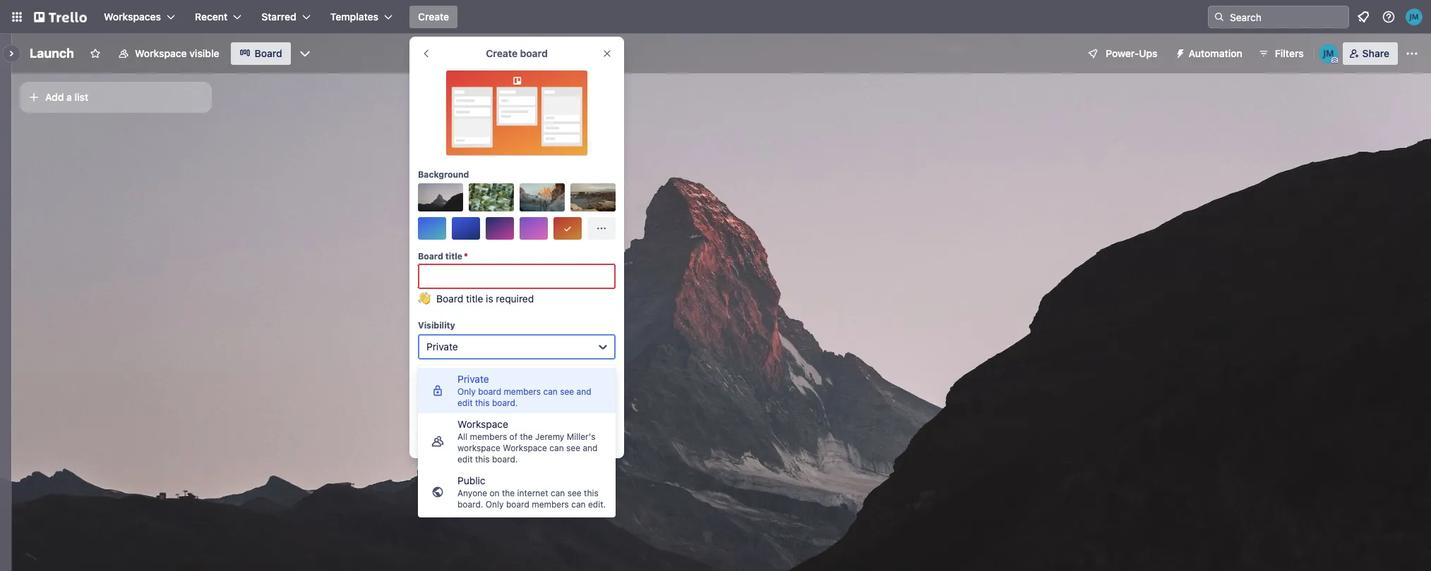 Task type: locate. For each thing, give the bounding box(es) containing it.
workspace down unsplash,
[[503, 443, 547, 454]]

members down internet
[[532, 500, 569, 510]]

starred button
[[253, 6, 319, 28]]

a right with
[[516, 405, 522, 417]]

on
[[490, 489, 500, 499]]

workspace down the workspaces 'popup button'
[[135, 47, 187, 59]]

members up start with a template
[[504, 387, 541, 398]]

0 vertical spatial edit
[[458, 398, 473, 409]]

workspace down the start in the bottom of the page
[[458, 419, 508, 431]]

see
[[560, 387, 574, 398], [566, 443, 580, 454], [567, 489, 582, 499]]

private
[[426, 341, 458, 353], [458, 374, 489, 386]]

0 vertical spatial this
[[475, 398, 490, 409]]

Search field
[[1225, 6, 1349, 28]]

open information menu image
[[1382, 10, 1396, 24]]

members
[[504, 387, 541, 398], [470, 432, 507, 443], [532, 500, 569, 510]]

workspace visible button
[[109, 42, 228, 65]]

0 vertical spatial the
[[520, 432, 533, 443]]

of inside the workspace all members of the jeremy miller's workspace workspace can see and edit this board.
[[509, 432, 518, 443]]

the
[[520, 432, 533, 443], [502, 489, 515, 499]]

only up the start in the bottom of the page
[[458, 387, 476, 398]]

1 edit from the top
[[458, 398, 473, 409]]

can down jeremy
[[550, 443, 564, 454]]

0 vertical spatial create
[[418, 11, 449, 23]]

0 vertical spatial see
[[560, 387, 574, 398]]

0 horizontal spatial the
[[502, 489, 515, 499]]

this inside private only board members can see and edit this board.
[[475, 398, 490, 409]]

1 vertical spatial a
[[516, 405, 522, 417]]

0 vertical spatial board
[[255, 47, 282, 59]]

templates button
[[322, 6, 401, 28]]

terms of service link
[[486, 439, 553, 450]]

👋
[[418, 293, 431, 305]]

start with a template button
[[418, 400, 616, 422]]

only inside public anyone on the internet can see this board. only board members can edit.
[[486, 500, 504, 510]]

ups
[[1139, 47, 1158, 59]]

2 vertical spatial this
[[584, 489, 599, 499]]

back to home image
[[34, 6, 87, 28]]

private up the start in the bottom of the page
[[458, 374, 489, 386]]

members inside the workspace all members of the jeremy miller's workspace workspace can see and edit this board.
[[470, 432, 507, 443]]

by using images from unsplash, you agree to their
[[418, 428, 598, 450]]

board. right the start in the bottom of the page
[[492, 398, 518, 409]]

0 vertical spatial private
[[426, 341, 458, 353]]

2 vertical spatial board.
[[458, 500, 483, 510]]

board inside private only board members can see and edit this board.
[[478, 387, 501, 398]]

2 edit from the top
[[458, 455, 473, 465]]

customize views image
[[298, 47, 312, 61]]

license link
[[439, 439, 467, 450]]

title left * at the top of the page
[[445, 251, 462, 262]]

unsplash,
[[506, 428, 546, 438]]

1 vertical spatial the
[[502, 489, 515, 499]]

background
[[418, 169, 469, 180]]

see up template on the left bottom
[[560, 387, 574, 398]]

1 vertical spatial only
[[486, 500, 504, 510]]

private down visibility
[[426, 341, 458, 353]]

service
[[524, 439, 553, 450]]

a
[[66, 91, 72, 103], [516, 405, 522, 417]]

0 vertical spatial title
[[445, 251, 462, 262]]

*
[[464, 251, 468, 262]]

list
[[75, 91, 88, 103]]

private only board members can see and edit this board.
[[458, 374, 591, 409]]

0 vertical spatial workspace
[[135, 47, 187, 59]]

start with a template
[[468, 405, 566, 417]]

0 horizontal spatial title
[[445, 251, 462, 262]]

create for the bottommost create 'button'
[[501, 376, 532, 388]]

public
[[458, 475, 485, 487]]

1 vertical spatial board.
[[492, 455, 518, 465]]

board
[[255, 47, 282, 59], [418, 251, 443, 262], [436, 293, 463, 305]]

members up the workspace
[[470, 432, 507, 443]]

workspace for visible
[[135, 47, 187, 59]]

1 vertical spatial create
[[486, 47, 518, 59]]

terms
[[486, 439, 511, 450]]

and
[[577, 387, 591, 398], [469, 439, 484, 450], [583, 443, 598, 454]]

to
[[590, 428, 598, 438]]

0 vertical spatial members
[[504, 387, 541, 398]]

and inside the workspace all members of the jeremy miller's workspace workspace can see and edit this board.
[[583, 443, 598, 454]]

None text field
[[418, 264, 616, 289]]

2 vertical spatial members
[[532, 500, 569, 510]]

board left customize views 'image'
[[255, 47, 282, 59]]

can
[[543, 387, 558, 398], [550, 443, 564, 454], [551, 489, 565, 499], [571, 500, 586, 510]]

board inside public anyone on the internet can see this board. only board members can edit.
[[506, 500, 529, 510]]

edit inside the workspace all members of the jeremy miller's workspace workspace can see and edit this board.
[[458, 455, 473, 465]]

1 horizontal spatial jeremy miller (jeremymiller198) image
[[1406, 8, 1423, 25]]

1 horizontal spatial the
[[520, 432, 533, 443]]

board
[[520, 47, 548, 59], [478, 387, 501, 398], [506, 500, 529, 510]]

0 vertical spatial jeremy miller (jeremymiller198) image
[[1406, 8, 1423, 25]]

jeremy miller (jeremymiller198) image right 'filters'
[[1319, 44, 1338, 64]]

template
[[524, 405, 566, 417]]

using
[[431, 428, 452, 438]]

1 vertical spatial private
[[458, 374, 489, 386]]

edit down the workspace
[[458, 455, 473, 465]]

internet
[[517, 489, 548, 499]]

1 vertical spatial board
[[418, 251, 443, 262]]

create
[[418, 11, 449, 23], [486, 47, 518, 59], [501, 376, 532, 388]]

1 horizontal spatial only
[[486, 500, 504, 510]]

and up agree
[[577, 387, 591, 398]]

start
[[468, 405, 491, 417]]

a left list
[[66, 91, 72, 103]]

images
[[454, 428, 483, 438]]

can up template on the left bottom
[[543, 387, 558, 398]]

0 vertical spatial a
[[66, 91, 72, 103]]

create for create board
[[486, 47, 518, 59]]

add a list
[[45, 91, 88, 103]]

see right internet
[[567, 489, 582, 499]]

2 vertical spatial create
[[501, 376, 532, 388]]

0 vertical spatial create button
[[410, 6, 458, 28]]

1 horizontal spatial title
[[466, 293, 483, 305]]

2 vertical spatial board
[[506, 500, 529, 510]]

with
[[494, 405, 514, 417]]

this down the workspace
[[475, 455, 490, 465]]

and down miller's
[[583, 443, 598, 454]]

primary element
[[0, 0, 1431, 34]]

this left with
[[475, 398, 490, 409]]

0 vertical spatial board.
[[492, 398, 518, 409]]

board. down the 'terms'
[[492, 455, 518, 465]]

title left is
[[466, 293, 483, 305]]

this up edit.
[[584, 489, 599, 499]]

add
[[45, 91, 64, 103]]

create button up start with a template
[[418, 371, 616, 394]]

close popover image
[[602, 48, 613, 59]]

private for private only board members can see and edit this board.
[[458, 374, 489, 386]]

1 vertical spatial board
[[478, 387, 501, 398]]

see down miller's
[[566, 443, 580, 454]]

1 horizontal spatial a
[[516, 405, 522, 417]]

launch
[[30, 46, 74, 61]]

of
[[509, 432, 518, 443], [513, 439, 521, 450]]

by
[[418, 428, 428, 438]]

only
[[458, 387, 476, 398], [486, 500, 504, 510]]

wave image
[[418, 292, 431, 312]]

jeremy miller (jeremymiller198) image
[[1406, 8, 1423, 25], [1319, 44, 1338, 64]]

private inside private only board members can see and edit this board.
[[458, 374, 489, 386]]

workspace
[[458, 443, 500, 454]]

and down images
[[469, 439, 484, 450]]

0 horizontal spatial jeremy miller (jeremymiller198) image
[[1319, 44, 1338, 64]]

is
[[486, 293, 493, 305]]

create button
[[410, 6, 458, 28], [418, 371, 616, 394]]

title
[[445, 251, 462, 262], [466, 293, 483, 305]]

add a list button
[[20, 82, 212, 113]]

2 vertical spatial board
[[436, 293, 463, 305]]

edit up images
[[458, 398, 473, 409]]

you
[[548, 428, 563, 438]]

license and terms of service
[[439, 439, 553, 450]]

filters
[[1275, 47, 1304, 59]]

1 vertical spatial workspace
[[458, 419, 508, 431]]

workspace
[[135, 47, 187, 59], [458, 419, 508, 431], [503, 443, 547, 454]]

show menu image
[[1405, 47, 1419, 61]]

1 vertical spatial this
[[475, 455, 490, 465]]

search image
[[1214, 11, 1225, 23]]

board. down anyone
[[458, 500, 483, 510]]

private for private
[[426, 341, 458, 353]]

1 vertical spatial edit
[[458, 455, 473, 465]]

this
[[475, 398, 490, 409], [475, 455, 490, 465], [584, 489, 599, 499]]

only down on
[[486, 500, 504, 510]]

workspace inside button
[[135, 47, 187, 59]]

board title *
[[418, 251, 468, 262]]

agree
[[565, 428, 588, 438]]

edit
[[458, 398, 473, 409], [458, 455, 473, 465]]

1 vertical spatial members
[[470, 432, 507, 443]]

jeremy miller (jeremymiller198) image right "open information menu" icon
[[1406, 8, 1423, 25]]

2 vertical spatial see
[[567, 489, 582, 499]]

create button up the return to previous screen image
[[410, 6, 458, 28]]

miller's
[[567, 432, 596, 443]]

power-ups button
[[1078, 42, 1166, 65]]

board left * at the top of the page
[[418, 251, 443, 262]]

board right 👋
[[436, 293, 463, 305]]

1 vertical spatial jeremy miller (jeremymiller198) image
[[1319, 44, 1338, 64]]

0 horizontal spatial only
[[458, 387, 476, 398]]

workspace for all
[[458, 419, 508, 431]]

0 vertical spatial only
[[458, 387, 476, 398]]

👋 board title is required
[[418, 293, 534, 305]]

1 vertical spatial see
[[566, 443, 580, 454]]

board.
[[492, 398, 518, 409], [492, 455, 518, 465], [458, 500, 483, 510]]



Task type: describe. For each thing, give the bounding box(es) containing it.
the inside public anyone on the internet can see this board. only board members can edit.
[[502, 489, 515, 499]]

the inside the workspace all members of the jeremy miller's workspace workspace can see and edit this board.
[[520, 432, 533, 443]]

their
[[418, 439, 436, 450]]

1 vertical spatial title
[[466, 293, 483, 305]]

workspaces
[[104, 11, 161, 23]]

can inside the workspace all members of the jeremy miller's workspace workspace can see and edit this board.
[[550, 443, 564, 454]]

🍑 image
[[562, 223, 573, 234]]

this member is an admin of this board. image
[[1331, 57, 1338, 64]]

share button
[[1343, 42, 1398, 65]]

starred
[[261, 11, 296, 23]]

see inside public anyone on the internet can see this board. only board members can edit.
[[567, 489, 582, 499]]

from
[[485, 428, 504, 438]]

board for board title *
[[418, 251, 443, 262]]

sm image
[[1169, 42, 1189, 62]]

create board
[[486, 47, 548, 59]]

Board name text field
[[23, 42, 81, 65]]

can right internet
[[551, 489, 565, 499]]

1 vertical spatial create button
[[418, 371, 616, 394]]

2 vertical spatial workspace
[[503, 443, 547, 454]]

this inside the workspace all members of the jeremy miller's workspace workspace can see and edit this board.
[[475, 455, 490, 465]]

public anyone on the internet can see this board. only board members can edit.
[[458, 475, 606, 510]]

this inside public anyone on the internet can see this board. only board members can edit.
[[584, 489, 599, 499]]

visibility
[[418, 321, 455, 331]]

create button inside the primary element
[[410, 6, 458, 28]]

return to previous screen image
[[421, 48, 432, 59]]

0 vertical spatial board
[[520, 47, 548, 59]]

board for board
[[255, 47, 282, 59]]

of for license
[[513, 439, 521, 450]]

and inside private only board members can see and edit this board.
[[577, 387, 591, 398]]

create inside the primary element
[[418, 11, 449, 23]]

can left edit.
[[571, 500, 586, 510]]

edit inside private only board members can see and edit this board.
[[458, 398, 473, 409]]

switch to… image
[[10, 10, 24, 24]]

star or unstar board image
[[90, 48, 101, 59]]

automation
[[1189, 47, 1242, 59]]

only inside private only board members can see and edit this board.
[[458, 387, 476, 398]]

members inside private only board members can see and edit this board.
[[504, 387, 541, 398]]

see inside private only board members can see and edit this board.
[[560, 387, 574, 398]]

can inside private only board members can see and edit this board.
[[543, 387, 558, 398]]

filters button
[[1254, 42, 1308, 65]]

recent
[[195, 11, 228, 23]]

board. inside the workspace all members of the jeremy miller's workspace workspace can see and edit this board.
[[492, 455, 518, 465]]

members inside public anyone on the internet can see this board. only board members can edit.
[[532, 500, 569, 510]]

license
[[439, 439, 467, 450]]

0 horizontal spatial a
[[66, 91, 72, 103]]

automation button
[[1169, 42, 1251, 65]]

see inside the workspace all members of the jeremy miller's workspace workspace can see and edit this board.
[[566, 443, 580, 454]]

edit.
[[588, 500, 606, 510]]

share
[[1362, 47, 1390, 59]]

all
[[458, 432, 468, 443]]

board. inside public anyone on the internet can see this board. only board members can edit.
[[458, 500, 483, 510]]

board. inside private only board members can see and edit this board.
[[492, 398, 518, 409]]

board link
[[231, 42, 291, 65]]

jeremy
[[535, 432, 564, 443]]

0 notifications image
[[1355, 8, 1372, 25]]

recent button
[[186, 6, 250, 28]]

of for workspace
[[509, 432, 518, 443]]

background element
[[418, 184, 616, 240]]

power-ups
[[1106, 47, 1158, 59]]

visible
[[189, 47, 219, 59]]

power-
[[1106, 47, 1139, 59]]

templates
[[330, 11, 378, 23]]

workspaces button
[[95, 6, 184, 28]]

required
[[496, 293, 534, 305]]

workspace visible
[[135, 47, 219, 59]]

workspace all members of the jeremy miller's workspace workspace can see and edit this board.
[[458, 419, 598, 465]]

anyone
[[458, 489, 487, 499]]



Task type: vqa. For each thing, say whether or not it's contained in the screenshot.
you
yes



